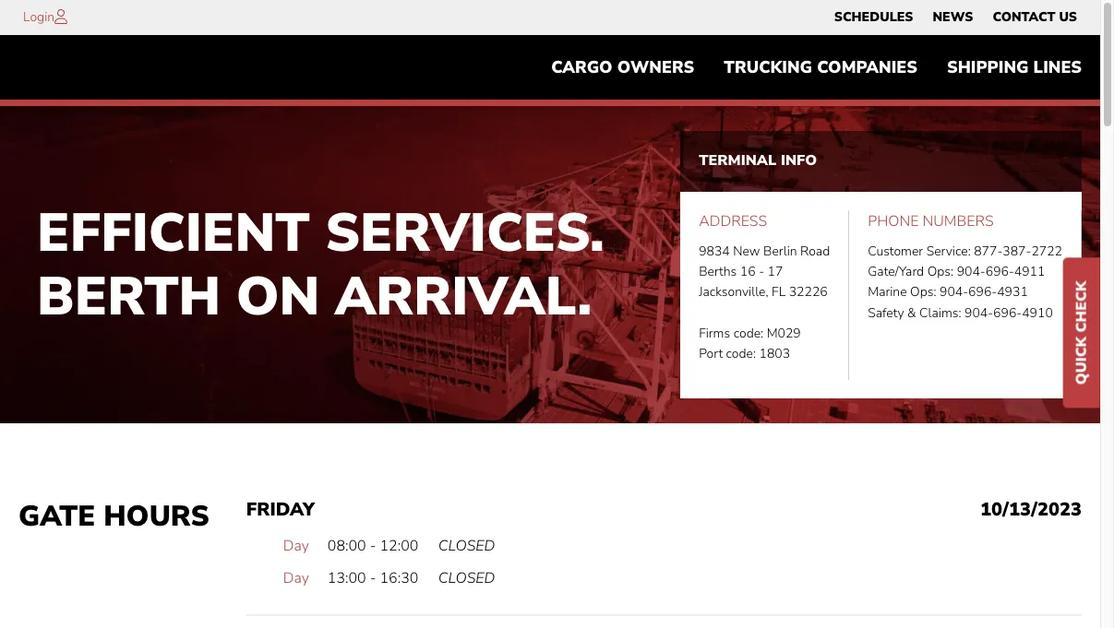Task type: vqa. For each thing, say whether or not it's contained in the screenshot.
Saturday
no



Task type: describe. For each thing, give the bounding box(es) containing it.
closed for 08:00 - 12:00
[[439, 536, 495, 557]]

trucking companies
[[724, 57, 918, 79]]

berlin
[[764, 242, 798, 260]]

quick
[[1072, 337, 1093, 385]]

news link
[[933, 5, 974, 30]]

berth
[[37, 261, 221, 334]]

13:00
[[328, 569, 366, 590]]

numbers
[[923, 211, 994, 232]]

day for 08:00 - 12:00
[[283, 536, 309, 557]]

port
[[699, 346, 723, 363]]

12:00
[[380, 536, 419, 557]]

gate hours
[[18, 498, 209, 536]]

friday
[[246, 498, 315, 523]]

m029
[[767, 325, 801, 343]]

owners
[[618, 57, 695, 79]]

1 vertical spatial code:
[[726, 346, 756, 363]]

16
[[741, 263, 756, 281]]

login link
[[23, 8, 55, 26]]

08:00
[[328, 536, 366, 557]]

2 vertical spatial 696-
[[994, 305, 1023, 322]]

0 vertical spatial 696-
[[986, 263, 1015, 281]]

trucking companies link
[[710, 49, 933, 86]]

info
[[781, 151, 817, 171]]

claims:
[[920, 305, 962, 322]]

- for 12:00
[[370, 536, 376, 557]]

efficient
[[37, 196, 310, 269]]

contact us
[[993, 8, 1078, 26]]

hours
[[104, 498, 209, 536]]

customer
[[868, 242, 924, 260]]

shipping
[[948, 57, 1029, 79]]

2 vertical spatial 904-
[[965, 305, 994, 322]]

arrival.
[[335, 261, 592, 334]]

cargo
[[552, 57, 613, 79]]

us
[[1060, 8, 1078, 26]]

gate/yard
[[868, 263, 925, 281]]

schedules link
[[835, 5, 914, 30]]

menu bar containing schedules
[[825, 5, 1088, 30]]

1803
[[760, 346, 791, 363]]

phone
[[868, 211, 919, 232]]

news
[[933, 8, 974, 26]]

terminal info
[[699, 151, 817, 171]]

firms code:  m029 port code:  1803
[[699, 325, 801, 363]]

10/13/2023
[[981, 498, 1082, 523]]

shipping lines link
[[933, 49, 1097, 86]]

quick check
[[1072, 281, 1093, 385]]

gate
[[18, 498, 95, 536]]

1 vertical spatial 696-
[[969, 284, 998, 301]]



Task type: locate. For each thing, give the bounding box(es) containing it.
1 vertical spatial ops:
[[911, 284, 937, 301]]

day
[[283, 536, 309, 557], [283, 569, 309, 590]]

2 vertical spatial -
[[370, 569, 376, 590]]

customer service: 877-387-2722 gate/yard ops: 904-696-4911 marine ops: 904-696-4931 safety & claims: 904-696-4910
[[868, 242, 1063, 322]]

schedules
[[835, 8, 914, 26]]

904- down 877- on the right top of the page
[[957, 263, 986, 281]]

- left 17
[[759, 263, 765, 281]]

1 vertical spatial menu bar
[[537, 49, 1097, 86]]

closed right "16:30"
[[439, 569, 495, 590]]

lines
[[1034, 57, 1082, 79]]

day down friday
[[283, 536, 309, 557]]

904- up claims:
[[940, 284, 969, 301]]

1 closed from the top
[[439, 536, 495, 557]]

2 day from the top
[[283, 569, 309, 590]]

- right 13:00
[[370, 569, 376, 590]]

berths
[[699, 263, 737, 281]]

4931
[[998, 284, 1029, 301]]

quick check link
[[1064, 258, 1101, 408]]

trucking
[[724, 57, 813, 79]]

safety
[[868, 305, 905, 322]]

9834
[[699, 242, 730, 260]]

phone numbers
[[868, 211, 994, 232]]

696-
[[986, 263, 1015, 281], [969, 284, 998, 301], [994, 305, 1023, 322]]

on
[[236, 261, 320, 334]]

32226
[[789, 284, 828, 301]]

user image
[[55, 9, 68, 24]]

code: up 1803
[[734, 325, 764, 343]]

0 vertical spatial ops:
[[928, 263, 954, 281]]

387-
[[1003, 242, 1032, 260]]

code:
[[734, 325, 764, 343], [726, 346, 756, 363]]

ops: down service: on the top right
[[928, 263, 954, 281]]

companies
[[818, 57, 918, 79]]

1 vertical spatial -
[[370, 536, 376, 557]]

- for 16:30
[[370, 569, 376, 590]]

2722
[[1032, 242, 1063, 260]]

0 vertical spatial code:
[[734, 325, 764, 343]]

cargo owners link
[[537, 49, 710, 86]]

firms
[[699, 325, 731, 343]]

0 vertical spatial menu bar
[[825, 5, 1088, 30]]

efficient services. berth on arrival.
[[37, 196, 605, 334]]

login
[[23, 8, 55, 26]]

services.
[[325, 196, 605, 269]]

marine
[[868, 284, 907, 301]]

day for 13:00 - 16:30
[[283, 569, 309, 590]]

new
[[734, 242, 761, 260]]

check
[[1072, 281, 1093, 332]]

4910
[[1023, 305, 1054, 322]]

13:00 - 16:30
[[328, 569, 419, 590]]

service:
[[927, 242, 971, 260]]

&
[[908, 305, 917, 322]]

jacksonville,
[[699, 284, 769, 301]]

ops:
[[928, 263, 954, 281], [911, 284, 937, 301]]

- right 08:00 on the bottom of the page
[[370, 536, 376, 557]]

code: right port
[[726, 346, 756, 363]]

08:00 - 12:00
[[328, 536, 419, 557]]

-
[[759, 263, 765, 281], [370, 536, 376, 557], [370, 569, 376, 590]]

menu bar containing cargo owners
[[537, 49, 1097, 86]]

17
[[768, 263, 784, 281]]

closed
[[439, 536, 495, 557], [439, 569, 495, 590]]

road
[[801, 242, 831, 260]]

contact
[[993, 8, 1056, 26]]

menu bar up shipping
[[825, 5, 1088, 30]]

contact us link
[[993, 5, 1078, 30]]

0 vertical spatial 904-
[[957, 263, 986, 281]]

1 vertical spatial 904-
[[940, 284, 969, 301]]

day left 13:00
[[283, 569, 309, 590]]

- inside 9834 new berlin road berths 16 - 17 jacksonville, fl 32226
[[759, 263, 765, 281]]

shipping lines
[[948, 57, 1082, 79]]

877-
[[975, 242, 1003, 260]]

ops: up &
[[911, 284, 937, 301]]

0 vertical spatial closed
[[439, 536, 495, 557]]

1 vertical spatial day
[[283, 569, 309, 590]]

16:30
[[380, 569, 419, 590]]

9834 new berlin road berths 16 - 17 jacksonville, fl 32226
[[699, 242, 831, 301]]

cargo owners
[[552, 57, 695, 79]]

904- right claims:
[[965, 305, 994, 322]]

1 vertical spatial closed
[[439, 569, 495, 590]]

menu bar
[[825, 5, 1088, 30], [537, 49, 1097, 86]]

menu bar down schedules link
[[537, 49, 1097, 86]]

904-
[[957, 263, 986, 281], [940, 284, 969, 301], [965, 305, 994, 322]]

0 vertical spatial -
[[759, 263, 765, 281]]

2 closed from the top
[[439, 569, 495, 590]]

closed for 13:00 - 16:30
[[439, 569, 495, 590]]

terminal
[[699, 151, 777, 171]]

0 vertical spatial day
[[283, 536, 309, 557]]

4911
[[1015, 263, 1046, 281]]

fl
[[772, 284, 786, 301]]

closed right 12:00
[[439, 536, 495, 557]]

address
[[699, 211, 768, 232]]

1 day from the top
[[283, 536, 309, 557]]



